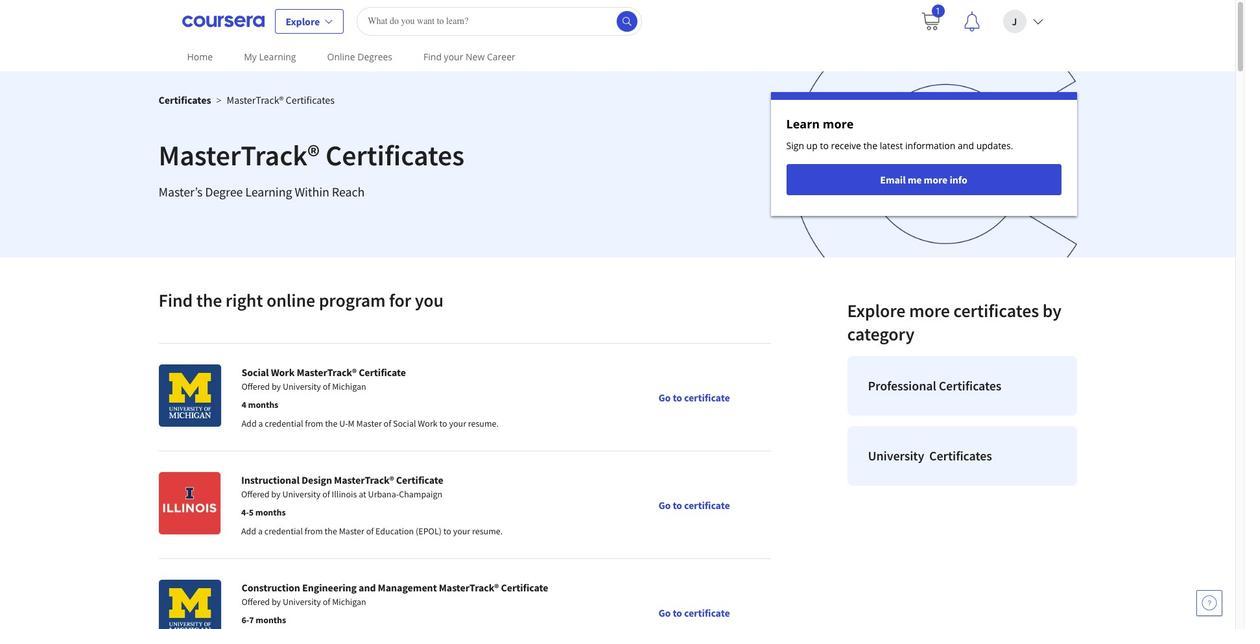 Task type: vqa. For each thing, say whether or not it's contained in the screenshot.
right
yes



Task type: describe. For each thing, give the bounding box(es) containing it.
coursera image
[[182, 11, 264, 31]]

engineering
[[302, 581, 357, 594]]

sign up to receive the latest information and updates.
[[786, 139, 1013, 152]]

credential for work
[[265, 418, 303, 429]]

find for find the right online program for you
[[159, 289, 193, 312]]

1
[[935, 4, 941, 17]]

me
[[908, 173, 922, 186]]

illinois
[[332, 488, 357, 500]]

master's
[[159, 184, 203, 200]]

offered inside construction engineering and management mastertrack® certificate offered by university of michigan 6-7 months
[[242, 596, 270, 608]]

list containing professional certificates
[[842, 351, 1082, 491]]

mastertrack® up degree
[[159, 137, 320, 173]]

0 vertical spatial resume.
[[468, 418, 499, 429]]

the left right
[[196, 289, 222, 312]]

master's degree learning within reach
[[159, 184, 365, 200]]

1 vertical spatial master
[[339, 525, 364, 537]]

from for work
[[305, 418, 323, 429]]

program
[[319, 289, 386, 312]]

more inside button
[[924, 173, 948, 186]]

university inside 'instructional design mastertrack® certificate offered by university of illinois at urbana-champaign 4-5 months'
[[282, 488, 321, 500]]

my learning link
[[239, 42, 301, 71]]

right
[[226, 289, 263, 312]]

1 link
[[910, 0, 951, 42]]

education
[[376, 525, 414, 537]]

university of michigan image for social work mastertrack® certificate
[[159, 364, 221, 427]]

help center image
[[1202, 595, 1217, 611]]

by inside social work mastertrack® certificate offered by university of michigan 4 months
[[272, 381, 281, 392]]

within
[[295, 184, 329, 200]]

by inside the "explore more certificates by category"
[[1043, 299, 1062, 322]]

home link
[[182, 42, 218, 71]]

certificate for construction engineering and management mastertrack® certificate
[[684, 606, 730, 619]]

my learning
[[244, 51, 296, 63]]

1 vertical spatial learning
[[245, 184, 292, 200]]

professional certificates link
[[847, 356, 1077, 416]]

the for add a credential from the master of education (epol) to your resume.
[[325, 525, 337, 537]]

degrees
[[357, 51, 392, 63]]

university  certificates link
[[847, 426, 1077, 486]]

4
[[242, 399, 246, 411]]

mastertrack® certificates link
[[227, 93, 335, 106]]

home
[[187, 51, 213, 63]]

professional
[[868, 377, 936, 394]]

and inside construction engineering and management mastertrack® certificate offered by university of michigan 6-7 months
[[359, 581, 376, 594]]

1 vertical spatial resume.
[[472, 525, 503, 537]]

certificate for social work mastertrack® certificate
[[359, 366, 406, 379]]

credential for design
[[264, 525, 303, 537]]

months inside construction engineering and management mastertrack® certificate offered by university of michigan 6-7 months
[[256, 614, 286, 626]]

instructional
[[241, 473, 300, 486]]

sign
[[786, 139, 804, 152]]

a for social
[[258, 418, 263, 429]]

for
[[389, 289, 411, 312]]

reach
[[332, 184, 365, 200]]

by inside construction engineering and management mastertrack® certificate offered by university of michigan 6-7 months
[[272, 596, 281, 608]]

university inside list
[[868, 447, 924, 464]]

0 vertical spatial learning
[[259, 51, 296, 63]]

university inside construction engineering and management mastertrack® certificate offered by university of michigan 6-7 months
[[283, 596, 321, 608]]

university of michigan image for construction engineering and management mastertrack® certificate
[[159, 580, 221, 629]]

mastertrack® for design
[[334, 473, 394, 486]]

my
[[244, 51, 257, 63]]

What do you want to learn? text field
[[357, 7, 642, 35]]

michigan inside construction engineering and management mastertrack® certificate offered by university of michigan 6-7 months
[[332, 596, 366, 608]]

certificates > mastertrack® certificates
[[159, 93, 335, 106]]

receive
[[831, 139, 861, 152]]

email
[[880, 173, 906, 186]]

email me more info button
[[786, 164, 1061, 195]]

months inside social work mastertrack® certificate offered by university of michigan 4 months
[[248, 399, 278, 411]]

of right m
[[384, 418, 391, 429]]

offered for social
[[242, 381, 270, 392]]

of inside construction engineering and management mastertrack® certificate offered by university of michigan 6-7 months
[[323, 596, 330, 608]]

certificate for instructional design mastertrack® certificate
[[396, 473, 443, 486]]

learn
[[786, 116, 820, 132]]

offered for instructional
[[241, 488, 270, 500]]

work inside social work mastertrack® certificate offered by university of michigan 4 months
[[271, 366, 295, 379]]

university of illinois at urbana-champaign image
[[159, 472, 220, 534]]

up
[[806, 139, 818, 152]]

add for instructional design mastertrack® certificate
[[241, 525, 256, 537]]

4-
[[241, 506, 249, 518]]



Task type: locate. For each thing, give the bounding box(es) containing it.
1 vertical spatial go to certificate
[[658, 498, 730, 511]]

university of michigan image left 4
[[159, 364, 221, 427]]

2 vertical spatial your
[[453, 525, 470, 537]]

go for construction engineering and management mastertrack® certificate
[[658, 606, 671, 619]]

mastertrack® inside social work mastertrack® certificate offered by university of michigan 4 months
[[297, 366, 357, 379]]

university inside social work mastertrack® certificate offered by university of michigan 4 months
[[283, 381, 321, 392]]

months right 4
[[248, 399, 278, 411]]

explore inside explore popup button
[[286, 15, 320, 28]]

offered up 7
[[242, 596, 270, 608]]

months
[[248, 399, 278, 411], [255, 506, 286, 518], [256, 614, 286, 626]]

j button
[[993, 0, 1053, 42]]

0 horizontal spatial explore
[[286, 15, 320, 28]]

master down 'instructional design mastertrack® certificate offered by university of illinois at urbana-champaign 4-5 months'
[[339, 525, 364, 537]]

to inside the learn more status
[[820, 139, 829, 152]]

2 university of michigan image from the top
[[159, 580, 221, 629]]

0 horizontal spatial find
[[159, 289, 193, 312]]

explore
[[286, 15, 320, 28], [847, 299, 906, 322]]

0 horizontal spatial and
[[359, 581, 376, 594]]

social right m
[[393, 418, 416, 429]]

master
[[356, 418, 382, 429], [339, 525, 364, 537]]

social work mastertrack® certificate offered by university of michigan 4 months
[[242, 366, 406, 411]]

a
[[258, 418, 263, 429], [258, 525, 263, 537]]

1 horizontal spatial work
[[418, 418, 438, 429]]

the for sign up to receive the latest information and updates.
[[864, 139, 877, 152]]

new
[[466, 51, 485, 63]]

michigan inside social work mastertrack® certificate offered by university of michigan 4 months
[[332, 381, 366, 392]]

0 vertical spatial social
[[242, 366, 269, 379]]

urbana-
[[368, 488, 399, 500]]

add down 5
[[241, 525, 256, 537]]

find for find your new career
[[423, 51, 442, 63]]

None search field
[[357, 7, 642, 35]]

and inside the learn more status
[[958, 139, 974, 152]]

0 horizontal spatial work
[[271, 366, 295, 379]]

0 vertical spatial michigan
[[332, 381, 366, 392]]

5
[[249, 506, 254, 518]]

social up 4
[[242, 366, 269, 379]]

credential down 'instructional'
[[264, 525, 303, 537]]

2 go to certificate from the top
[[658, 498, 730, 511]]

the inside status
[[864, 139, 877, 152]]

your
[[444, 51, 463, 63], [449, 418, 466, 429], [453, 525, 470, 537]]

offered inside social work mastertrack® certificate offered by university of michigan 4 months
[[242, 381, 270, 392]]

a down 'instructional'
[[258, 525, 263, 537]]

go to certificate for construction engineering and management mastertrack® certificate
[[658, 606, 730, 619]]

1 vertical spatial your
[[449, 418, 466, 429]]

and left updates.
[[958, 139, 974, 152]]

1 horizontal spatial find
[[423, 51, 442, 63]]

certificate inside 'instructional design mastertrack® certificate offered by university of illinois at urbana-champaign 4-5 months'
[[396, 473, 443, 486]]

offered up 5
[[241, 488, 270, 500]]

1 vertical spatial add
[[241, 525, 256, 537]]

credential down social work mastertrack® certificate offered by university of michigan 4 months
[[265, 418, 303, 429]]

the for add a credential from the u-m master of social work to your resume.
[[325, 418, 338, 429]]

more inside the "explore more certificates by category"
[[909, 299, 950, 322]]

champaign
[[399, 488, 442, 500]]

learning left within
[[245, 184, 292, 200]]

mastertrack® up at
[[334, 473, 394, 486]]

university of michigan image left 6-
[[159, 580, 221, 629]]

1 vertical spatial from
[[305, 525, 323, 537]]

by
[[1043, 299, 1062, 322], [272, 381, 281, 392], [271, 488, 281, 500], [272, 596, 281, 608]]

social inside social work mastertrack® certificate offered by university of michigan 4 months
[[242, 366, 269, 379]]

months right 5
[[255, 506, 286, 518]]

degree
[[205, 184, 243, 200]]

add for social work mastertrack® certificate
[[242, 418, 257, 429]]

3 go to certificate from the top
[[658, 606, 730, 619]]

design
[[302, 473, 332, 486]]

the left latest on the top
[[864, 139, 877, 152]]

2 vertical spatial months
[[256, 614, 286, 626]]

2 vertical spatial offered
[[242, 596, 270, 608]]

find the right online program for you
[[159, 289, 444, 312]]

the down 'instructional design mastertrack® certificate offered by university of illinois at urbana-champaign 4-5 months'
[[325, 525, 337, 537]]

by inside 'instructional design mastertrack® certificate offered by university of illinois at urbana-champaign 4-5 months'
[[271, 488, 281, 500]]

0 vertical spatial explore
[[286, 15, 320, 28]]

certificates link
[[159, 93, 211, 106]]

>
[[216, 94, 222, 106]]

mastertrack® certificates
[[159, 137, 464, 173]]

1 michigan from the top
[[332, 381, 366, 392]]

the
[[864, 139, 877, 152], [196, 289, 222, 312], [325, 418, 338, 429], [325, 525, 337, 537]]

from left u-
[[305, 418, 323, 429]]

add down 4
[[242, 418, 257, 429]]

0 vertical spatial go to certificate
[[658, 391, 730, 404]]

1 vertical spatial credential
[[264, 525, 303, 537]]

construction
[[242, 581, 300, 594]]

a for instructional
[[258, 525, 263, 537]]

offered up 4
[[242, 381, 270, 392]]

mastertrack® right >
[[227, 93, 284, 106]]

0 vertical spatial months
[[248, 399, 278, 411]]

explore inside the "explore more certificates by category"
[[847, 299, 906, 322]]

master right m
[[356, 418, 382, 429]]

j
[[1012, 15, 1017, 28]]

shopping cart: 1 item element
[[920, 4, 945, 31]]

mastertrack® for >
[[227, 93, 284, 106]]

online
[[327, 51, 355, 63]]

learning
[[259, 51, 296, 63], [245, 184, 292, 200]]

from down 'instructional design mastertrack® certificate offered by university of illinois at urbana-champaign 4-5 months'
[[305, 525, 323, 537]]

2 vertical spatial go
[[658, 606, 671, 619]]

0 vertical spatial your
[[444, 51, 463, 63]]

2 vertical spatial more
[[909, 299, 950, 322]]

3 go from the top
[[658, 606, 671, 619]]

1 vertical spatial go
[[658, 498, 671, 511]]

resume.
[[468, 418, 499, 429], [472, 525, 503, 537]]

info
[[950, 173, 967, 186]]

online degrees
[[327, 51, 392, 63]]

professional certificates
[[868, 377, 1002, 394]]

and
[[958, 139, 974, 152], [359, 581, 376, 594]]

university
[[283, 381, 321, 392], [868, 447, 924, 464], [282, 488, 321, 500], [283, 596, 321, 608]]

construction engineering and management mastertrack® certificate offered by university of michigan 6-7 months
[[242, 581, 548, 626]]

career
[[487, 51, 515, 63]]

credential
[[265, 418, 303, 429], [264, 525, 303, 537]]

offered
[[242, 381, 270, 392], [241, 488, 270, 500], [242, 596, 270, 608]]

certificates
[[159, 93, 211, 106], [286, 93, 335, 106], [326, 137, 464, 173], [939, 377, 1002, 394]]

latest
[[880, 139, 903, 152]]

the left u-
[[325, 418, 338, 429]]

go for instructional design mastertrack® certificate
[[658, 498, 671, 511]]

1 vertical spatial offered
[[241, 488, 270, 500]]

0 vertical spatial certificate
[[359, 366, 406, 379]]

certificate for social work mastertrack® certificate
[[684, 391, 730, 404]]

university  certificates
[[868, 447, 992, 464]]

michigan
[[332, 381, 366, 392], [332, 596, 366, 608]]

more
[[823, 116, 854, 132], [924, 173, 948, 186], [909, 299, 950, 322]]

add a credential from the master of education (epol) to your resume.
[[241, 525, 503, 537]]

from for design
[[305, 525, 323, 537]]

learn more
[[786, 116, 854, 132]]

email me more info
[[880, 173, 967, 186]]

months right 7
[[256, 614, 286, 626]]

information
[[905, 139, 956, 152]]

1 horizontal spatial explore
[[847, 299, 906, 322]]

2 michigan from the top
[[332, 596, 366, 608]]

of left education
[[366, 525, 374, 537]]

of down "engineering"
[[323, 596, 330, 608]]

work
[[271, 366, 295, 379], [418, 418, 438, 429]]

explore for explore more certificates by category
[[847, 299, 906, 322]]

go for social work mastertrack® certificate
[[658, 391, 671, 404]]

to
[[820, 139, 829, 152], [673, 391, 682, 404], [439, 418, 447, 429], [673, 498, 682, 511], [443, 525, 451, 537], [673, 606, 682, 619]]

(epol)
[[416, 525, 442, 537]]

go
[[658, 391, 671, 404], [658, 498, 671, 511], [658, 606, 671, 619]]

0 vertical spatial master
[[356, 418, 382, 429]]

find
[[423, 51, 442, 63], [159, 289, 193, 312]]

1 vertical spatial certificate
[[684, 498, 730, 511]]

a up 'instructional'
[[258, 418, 263, 429]]

of up add a credential from the u-m master of social work to your resume.
[[323, 381, 330, 392]]

go to certificate
[[658, 391, 730, 404], [658, 498, 730, 511], [658, 606, 730, 619]]

more for explore
[[909, 299, 950, 322]]

mastertrack® up u-
[[297, 366, 357, 379]]

mastertrack® inside construction engineering and management mastertrack® certificate offered by university of michigan 6-7 months
[[439, 581, 499, 594]]

go to certificate for social work mastertrack® certificate
[[658, 391, 730, 404]]

certificates inside list
[[939, 377, 1002, 394]]

2 vertical spatial certificate
[[501, 581, 548, 594]]

0 vertical spatial work
[[271, 366, 295, 379]]

1 certificate from the top
[[684, 391, 730, 404]]

months inside 'instructional design mastertrack® certificate offered by university of illinois at urbana-champaign 4-5 months'
[[255, 506, 286, 518]]

0 vertical spatial offered
[[242, 381, 270, 392]]

at
[[359, 488, 366, 500]]

learn more status
[[771, 92, 1077, 216]]

1 vertical spatial social
[[393, 418, 416, 429]]

find your new career link
[[418, 42, 521, 71]]

online degrees link
[[322, 42, 398, 71]]

1 vertical spatial university of michigan image
[[159, 580, 221, 629]]

0 vertical spatial certificate
[[684, 391, 730, 404]]

find your new career
[[423, 51, 515, 63]]

university of michigan image
[[159, 364, 221, 427], [159, 580, 221, 629]]

mastertrack® right 'management'
[[439, 581, 499, 594]]

2 vertical spatial go to certificate
[[658, 606, 730, 619]]

0 vertical spatial university of michigan image
[[159, 364, 221, 427]]

0 vertical spatial find
[[423, 51, 442, 63]]

2 vertical spatial certificate
[[684, 606, 730, 619]]

your inside find your new career link
[[444, 51, 463, 63]]

1 vertical spatial michigan
[[332, 596, 366, 608]]

1 horizontal spatial social
[[393, 418, 416, 429]]

1 vertical spatial months
[[255, 506, 286, 518]]

go to certificate for instructional design mastertrack® certificate
[[658, 498, 730, 511]]

1 vertical spatial a
[[258, 525, 263, 537]]

mastertrack® for work
[[297, 366, 357, 379]]

certificates
[[954, 299, 1039, 322]]

learning right my
[[259, 51, 296, 63]]

0 vertical spatial credential
[[265, 418, 303, 429]]

explore for explore
[[286, 15, 320, 28]]

1 university of michigan image from the top
[[159, 364, 221, 427]]

list
[[842, 351, 1082, 491]]

certificate inside construction engineering and management mastertrack® certificate offered by university of michigan 6-7 months
[[501, 581, 548, 594]]

explore more certificates by category
[[847, 299, 1062, 346]]

of inside 'instructional design mastertrack® certificate offered by university of illinois at urbana-champaign 4-5 months'
[[322, 488, 330, 500]]

1 vertical spatial certificate
[[396, 473, 443, 486]]

2 go from the top
[[658, 498, 671, 511]]

u-
[[339, 418, 348, 429]]

1 go from the top
[[658, 391, 671, 404]]

more for learn
[[823, 116, 854, 132]]

instructional design mastertrack® certificate offered by university of illinois at urbana-champaign 4-5 months
[[241, 473, 443, 518]]

of down design
[[322, 488, 330, 500]]

0 vertical spatial and
[[958, 139, 974, 152]]

mastertrack® inside 'instructional design mastertrack® certificate offered by university of illinois at urbana-champaign 4-5 months'
[[334, 473, 394, 486]]

you
[[415, 289, 444, 312]]

and right "engineering"
[[359, 581, 376, 594]]

category
[[847, 322, 915, 346]]

0 vertical spatial a
[[258, 418, 263, 429]]

6-
[[242, 614, 249, 626]]

0 vertical spatial add
[[242, 418, 257, 429]]

1 vertical spatial work
[[418, 418, 438, 429]]

1 vertical spatial more
[[924, 173, 948, 186]]

offered inside 'instructional design mastertrack® certificate offered by university of illinois at urbana-champaign 4-5 months'
[[241, 488, 270, 500]]

1 vertical spatial find
[[159, 289, 193, 312]]

1 horizontal spatial and
[[958, 139, 974, 152]]

of
[[323, 381, 330, 392], [384, 418, 391, 429], [322, 488, 330, 500], [366, 525, 374, 537], [323, 596, 330, 608]]

m
[[348, 418, 355, 429]]

explore button
[[275, 9, 344, 33]]

7
[[249, 614, 254, 626]]

certificate
[[359, 366, 406, 379], [396, 473, 443, 486], [501, 581, 548, 594]]

michigan up m
[[332, 381, 366, 392]]

certificate inside social work mastertrack® certificate offered by university of michigan 4 months
[[359, 366, 406, 379]]

certificate
[[684, 391, 730, 404], [684, 498, 730, 511], [684, 606, 730, 619]]

1 go to certificate from the top
[[658, 391, 730, 404]]

1 vertical spatial explore
[[847, 299, 906, 322]]

0 vertical spatial more
[[823, 116, 854, 132]]

updates.
[[976, 139, 1013, 152]]

of inside social work mastertrack® certificate offered by university of michigan 4 months
[[323, 381, 330, 392]]

certificate for instructional design mastertrack® certificate
[[684, 498, 730, 511]]

1 vertical spatial and
[[359, 581, 376, 594]]

add a credential from the u-m master of social work to your resume.
[[242, 418, 499, 429]]

0 vertical spatial go
[[658, 391, 671, 404]]

0 vertical spatial from
[[305, 418, 323, 429]]

online
[[266, 289, 315, 312]]

0 horizontal spatial social
[[242, 366, 269, 379]]

management
[[378, 581, 437, 594]]

michigan down "engineering"
[[332, 596, 366, 608]]

3 certificate from the top
[[684, 606, 730, 619]]

2 certificate from the top
[[684, 498, 730, 511]]

add
[[242, 418, 257, 429], [241, 525, 256, 537]]



